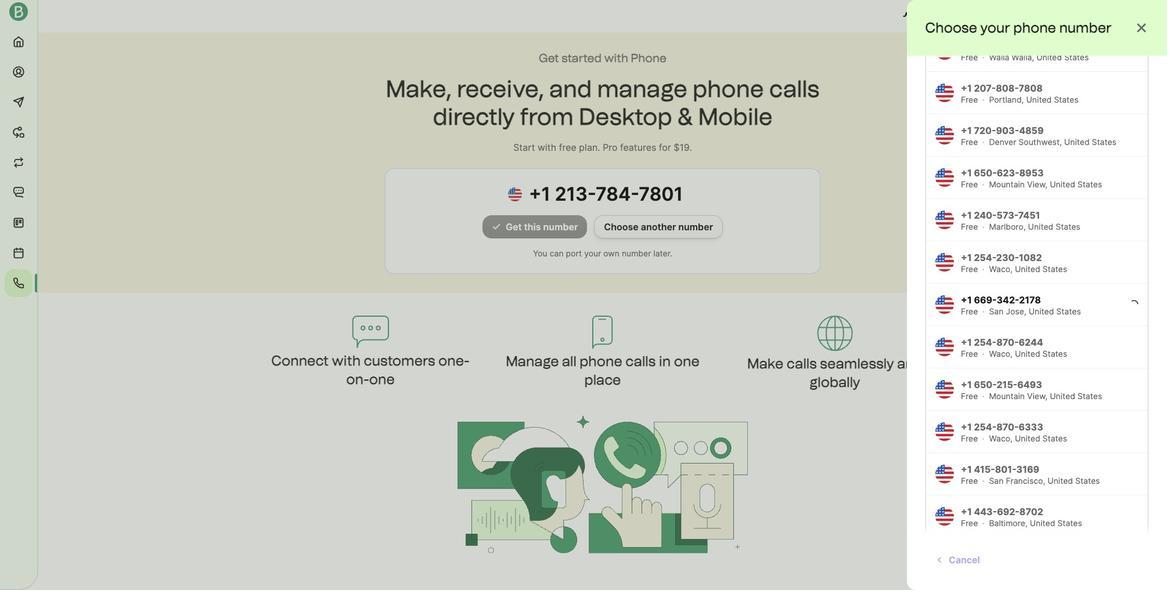 Task type: vqa. For each thing, say whether or not it's contained in the screenshot.


Task type: describe. For each thing, give the bounding box(es) containing it.
connect with customers one- on-one
[[272, 353, 470, 388]]

us image for +1 254-870-6333
[[936, 423, 955, 442]]

marlboro,
[[990, 222, 1027, 232]]

+1 for +1 669-342-2178
[[962, 295, 973, 306]]

us image for +1 240-573-7451
[[936, 211, 955, 230]]

7801
[[639, 183, 683, 206]]

650- for 623-
[[975, 167, 998, 179]]

7808
[[1019, 83, 1044, 94]]

us image for +1 443-692-8702
[[936, 508, 955, 526]]

waco, for 6333
[[990, 434, 1013, 444]]

us image down "usage and plan" button on the top right of page
[[936, 41, 955, 60]]

waco, for 1082
[[990, 264, 1013, 274]]

san jose, united states
[[990, 307, 1082, 317]]

free for +1 443-692-8702
[[962, 519, 979, 529]]

mountain view, united states for +1 650-623-8953
[[990, 180, 1103, 189]]

$19.
[[674, 142, 693, 153]]

francisco,
[[1007, 476, 1046, 486]]

usage
[[917, 10, 946, 22]]

all
[[562, 353, 577, 370]]

801-
[[996, 464, 1017, 476]]

903-
[[997, 125, 1020, 137]]

+1 for +1 650-215-6493
[[962, 379, 973, 391]]

free for +1 720-903-4859
[[962, 137, 979, 147]]

make calls seamlessly and globally
[[748, 356, 923, 391]]

254- for +1 254-230-1082
[[975, 252, 997, 264]]

with for plan.
[[538, 142, 557, 153]]

us image for +1 415-801-3169
[[936, 465, 955, 484]]

plan.
[[580, 142, 601, 153]]

for
[[659, 142, 672, 153]]

one for in
[[675, 353, 700, 370]]

pro
[[603, 142, 618, 153]]

free
[[559, 142, 577, 153]]

+1 254-870-6244
[[962, 337, 1044, 349]]

start with free plan. pro features for $19.
[[514, 142, 693, 153]]

plan
[[967, 10, 987, 22]]

get for get started with phone
[[539, 51, 559, 65]]

in
[[659, 353, 671, 370]]

+1 for +1 254-870-6333
[[962, 422, 973, 433]]

globally
[[810, 374, 861, 391]]

free for +1 669-342-2178
[[962, 307, 979, 317]]

new company button
[[1056, 5, 1149, 28]]

you can port your own number later.
[[533, 249, 673, 259]]

directly
[[433, 103, 515, 131]]

baltimore, united states
[[990, 519, 1083, 529]]

choose another number button
[[595, 216, 723, 239]]

portland, united states
[[990, 95, 1079, 105]]

+1 inside +1 254-870-6297 free
[[962, 549, 973, 561]]

+1 for +1 240-573-7451
[[962, 210, 973, 221]]

desktop
[[579, 103, 673, 131]]

number inside dialog
[[1060, 19, 1113, 36]]

870- for 6297
[[997, 549, 1020, 561]]

623-
[[998, 167, 1020, 179]]

870- for 6244
[[997, 337, 1020, 349]]

get this number
[[506, 221, 578, 233]]

baltimore,
[[990, 519, 1028, 529]]

230-
[[997, 252, 1020, 264]]

free inside +1 254-870-6297 free
[[962, 561, 979, 571]]

+1 720-903-4859
[[962, 125, 1044, 137]]

free for +1 650-215-6493
[[962, 392, 979, 402]]

mobile
[[699, 103, 773, 131]]

6333
[[1020, 422, 1044, 433]]

+1 for +1 443-692-8702
[[962, 507, 973, 518]]

650- for 215-
[[975, 379, 997, 391]]

denver southwest, united states
[[990, 137, 1117, 147]]

calls inside 'make calls seamlessly and globally'
[[787, 356, 817, 372]]

us image up this
[[508, 188, 529, 202]]

this
[[524, 221, 541, 233]]

720-
[[975, 125, 997, 137]]

free for +1 650-623-8953
[[962, 180, 979, 189]]

870- for 6333
[[997, 422, 1020, 433]]

waco, for 6244
[[990, 349, 1013, 359]]

+1 415-801-3169
[[962, 464, 1040, 476]]

you
[[533, 249, 548, 259]]

southwest,
[[1019, 137, 1063, 147]]

one-
[[439, 353, 470, 370]]

later.
[[654, 249, 673, 259]]

+1 650-623-8953
[[962, 167, 1044, 179]]

usage and plan button
[[894, 5, 996, 28]]

1 vertical spatial your
[[585, 249, 602, 259]]

6244
[[1020, 337, 1044, 349]]

portland,
[[990, 95, 1025, 105]]

usage and plan
[[917, 10, 987, 22]]

started
[[562, 51, 602, 65]]

us image for +1 720-903-4859
[[936, 126, 955, 145]]

415-
[[975, 464, 996, 476]]

3 us image from the top
[[936, 550, 955, 569]]

your inside dialog
[[981, 19, 1011, 36]]

can
[[550, 249, 564, 259]]

view, for +1 650-215-6493
[[1028, 392, 1048, 402]]

+1 for +1 650-623-8953
[[962, 167, 973, 179]]

document containing +1 207-808-7808
[[908, 30, 1168, 581]]

manage all phone calls in one place
[[506, 353, 700, 389]]

8953
[[1020, 167, 1044, 179]]

and inside button
[[948, 10, 965, 22]]

mountain for 215-
[[990, 392, 1026, 402]]

choose another number
[[605, 221, 714, 233]]

+1 254-870-6297 free
[[962, 549, 1043, 571]]

features
[[621, 142, 657, 153]]

marlboro, united states
[[990, 222, 1081, 232]]

number inside button
[[679, 221, 714, 233]]

jose,
[[1007, 307, 1027, 317]]

new company
[[1080, 10, 1145, 22]]

3169
[[1017, 464, 1040, 476]]

mountain for 623-
[[990, 180, 1026, 189]]

&
[[678, 103, 693, 131]]

+1 254-230-1082
[[962, 252, 1043, 264]]

+1 213-784-7801
[[529, 183, 683, 206]]

254- for +1 254-870-6297 free
[[975, 549, 997, 561]]

customers
[[364, 353, 436, 370]]

phone for calls
[[580, 353, 623, 370]]

2178
[[1020, 295, 1042, 306]]

254- for +1 254-870-6333
[[975, 422, 997, 433]]

denver
[[990, 137, 1017, 147]]

another
[[641, 221, 677, 233]]

manage
[[598, 75, 688, 103]]

+1 for +1 207-808-7808
[[962, 83, 973, 94]]



Task type: locate. For each thing, give the bounding box(es) containing it.
2 us image from the top
[[936, 465, 955, 484]]

receive,
[[457, 75, 545, 103]]

+1 for +1 254-230-1082
[[962, 252, 973, 264]]

1 vertical spatial 650-
[[975, 379, 997, 391]]

choose inside button
[[605, 221, 639, 233]]

us image
[[936, 211, 955, 230], [936, 465, 955, 484], [936, 550, 955, 569]]

2 vertical spatial waco, united states
[[990, 434, 1068, 444]]

free for +1 415-801-3169
[[962, 476, 979, 486]]

870- inside +1 254-870-6297 free
[[997, 549, 1020, 561]]

692-
[[998, 507, 1020, 518]]

mountain down the '215-'
[[990, 392, 1026, 402]]

states
[[1065, 52, 1090, 62], [1055, 95, 1079, 105], [1093, 137, 1117, 147], [1078, 180, 1103, 189], [1057, 222, 1081, 232], [1043, 264, 1068, 274], [1057, 307, 1082, 317], [1043, 349, 1068, 359], [1078, 392, 1103, 402], [1043, 434, 1068, 444], [1076, 476, 1101, 486], [1058, 519, 1083, 529]]

2 horizontal spatial phone
[[1014, 19, 1057, 36]]

1 vertical spatial get
[[506, 221, 522, 233]]

0 vertical spatial mountain
[[990, 180, 1026, 189]]

get left this
[[506, 221, 522, 233]]

san down +1 669-342-2178
[[990, 307, 1004, 317]]

waco, united states down 1082
[[990, 264, 1068, 274]]

669-
[[975, 295, 997, 306]]

2 870- from the top
[[997, 422, 1020, 433]]

mountain down the 623-
[[990, 180, 1026, 189]]

7451
[[1019, 210, 1041, 221]]

3 254- from the top
[[975, 422, 997, 433]]

us image for +1 650-623-8953
[[936, 169, 955, 187]]

1 vertical spatial choose
[[605, 221, 639, 233]]

254- for +1 254-870-6244
[[975, 337, 997, 349]]

view, for +1 650-623-8953
[[1028, 180, 1048, 189]]

2 vertical spatial us image
[[936, 550, 955, 569]]

free for +1 207-808-7808
[[962, 95, 979, 105]]

1 waco, united states from the top
[[990, 264, 1068, 274]]

waco, united states down 6244
[[990, 349, 1068, 359]]

1 vertical spatial mountain view, united states
[[990, 392, 1103, 402]]

and down started
[[550, 75, 592, 103]]

us image left 240-
[[936, 211, 955, 230]]

11 free from the top
[[962, 476, 979, 486]]

1 vertical spatial san
[[990, 476, 1004, 486]]

0 horizontal spatial choose
[[605, 221, 639, 233]]

us image left the 415-
[[936, 465, 955, 484]]

254- down marlboro,
[[975, 252, 997, 264]]

10 free from the top
[[962, 434, 979, 444]]

1 vertical spatial view,
[[1028, 392, 1048, 402]]

get this number button
[[483, 216, 588, 239]]

us image left 443- on the bottom right of the page
[[936, 508, 955, 526]]

1 vertical spatial waco,
[[990, 349, 1013, 359]]

+1
[[962, 83, 973, 94], [962, 125, 973, 137], [962, 167, 973, 179], [529, 183, 551, 206], [962, 210, 973, 221], [962, 252, 973, 264], [962, 295, 973, 306], [962, 337, 973, 349], [962, 379, 973, 391], [962, 422, 973, 433], [962, 464, 973, 476], [962, 507, 973, 518], [962, 549, 973, 561]]

waco, united states for 1082
[[990, 264, 1068, 274]]

1 vertical spatial us image
[[936, 465, 955, 484]]

4 free from the top
[[962, 180, 979, 189]]

us image for +1 254-230-1082
[[936, 253, 955, 272]]

1082
[[1020, 252, 1043, 264]]

us image
[[936, 41, 955, 60], [936, 84, 955, 102], [936, 126, 955, 145], [936, 169, 955, 187], [508, 188, 529, 202], [936, 253, 955, 272], [936, 296, 955, 314], [936, 338, 955, 357], [936, 381, 955, 399], [936, 423, 955, 442], [936, 508, 955, 526]]

2 650- from the top
[[975, 379, 997, 391]]

free
[[962, 52, 979, 62], [962, 95, 979, 105], [962, 137, 979, 147], [962, 180, 979, 189], [962, 222, 979, 232], [962, 264, 979, 274], [962, 307, 979, 317], [962, 349, 979, 359], [962, 392, 979, 402], [962, 434, 979, 444], [962, 476, 979, 486], [962, 519, 979, 529], [962, 561, 979, 571]]

1 horizontal spatial get
[[539, 51, 559, 65]]

phone inside dialog
[[1014, 19, 1057, 36]]

view, down "6493"
[[1028, 392, 1048, 402]]

254- inside +1 254-870-6297 free
[[975, 549, 997, 561]]

207-
[[975, 83, 997, 94]]

0 vertical spatial 870-
[[997, 337, 1020, 349]]

san down +1 415-801-3169
[[990, 476, 1004, 486]]

1 horizontal spatial your
[[981, 19, 1011, 36]]

1 horizontal spatial with
[[538, 142, 557, 153]]

view, down 8953
[[1028, 180, 1048, 189]]

1 san from the top
[[990, 307, 1004, 317]]

1 free from the top
[[962, 52, 979, 62]]

2 san from the top
[[990, 476, 1004, 486]]

waco, united states down 6333
[[990, 434, 1068, 444]]

0 horizontal spatial phone
[[580, 353, 623, 370]]

mountain view, united states down "6493"
[[990, 392, 1103, 402]]

choose for choose your phone number
[[926, 19, 978, 36]]

number up walla walla, united states
[[1060, 19, 1113, 36]]

254- down baltimore,
[[975, 549, 997, 561]]

+1 for +1 720-903-4859
[[962, 125, 973, 137]]

5 free from the top
[[962, 222, 979, 232]]

calls inside make, receive, and manage phone calls directly from desktop & mobile
[[770, 75, 820, 103]]

with up on-
[[332, 353, 361, 370]]

make
[[748, 356, 784, 372]]

650-
[[975, 167, 998, 179], [975, 379, 997, 391]]

2 vertical spatial waco,
[[990, 434, 1013, 444]]

2 vertical spatial 870-
[[997, 549, 1020, 561]]

6493
[[1018, 379, 1043, 391]]

one right in
[[675, 353, 700, 370]]

240-
[[975, 210, 997, 221]]

4 254- from the top
[[975, 549, 997, 561]]

3 waco, united states from the top
[[990, 434, 1068, 444]]

choose your phone number dialog
[[908, 0, 1168, 591]]

phone
[[631, 51, 667, 65]]

one inside manage all phone calls in one place
[[675, 353, 700, 370]]

0 vertical spatial view,
[[1028, 180, 1048, 189]]

650- down denver at the right of the page
[[975, 167, 998, 179]]

573-
[[997, 210, 1019, 221]]

6297
[[1020, 549, 1043, 561]]

us image for +1 254-870-6244
[[936, 338, 955, 357]]

one
[[675, 353, 700, 370], [369, 371, 395, 388]]

waco, down +1 254-230-1082
[[990, 264, 1013, 274]]

0 horizontal spatial one
[[369, 371, 395, 388]]

1 mountain view, united states from the top
[[990, 180, 1103, 189]]

8 free from the top
[[962, 349, 979, 359]]

4859
[[1020, 125, 1044, 137]]

+1 for +1 415-801-3169
[[962, 464, 973, 476]]

1 view, from the top
[[1028, 180, 1048, 189]]

2 view, from the top
[[1028, 392, 1048, 402]]

2 horizontal spatial with
[[605, 51, 629, 65]]

us image left +1 254-230-1082
[[936, 253, 955, 272]]

1 waco, from the top
[[990, 264, 1013, 274]]

254- up the 415-
[[975, 422, 997, 433]]

san francisco, united states
[[990, 476, 1101, 486]]

choose
[[926, 19, 978, 36], [605, 221, 639, 233]]

mountain view, united states for +1 650-215-6493
[[990, 392, 1103, 402]]

+1 for +1 213-784-7801
[[529, 183, 551, 206]]

document
[[908, 30, 1168, 581]]

650- left "6493"
[[975, 379, 997, 391]]

3 waco, from the top
[[990, 434, 1013, 444]]

walla,
[[1012, 52, 1035, 62]]

us image left +1 650-215-6493
[[936, 381, 955, 399]]

connect
[[272, 353, 329, 370]]

+1 for +1 254-870-6244
[[962, 337, 973, 349]]

company
[[1102, 10, 1145, 22]]

870- down the jose,
[[997, 337, 1020, 349]]

and right "seamlessly"
[[898, 356, 923, 372]]

with left phone
[[605, 51, 629, 65]]

+1 240-573-7451
[[962, 210, 1041, 221]]

+1 254-870-6333
[[962, 422, 1044, 433]]

0 vertical spatial choose
[[926, 19, 978, 36]]

get for get this number
[[506, 221, 522, 233]]

12 free from the top
[[962, 519, 979, 529]]

+1 650-215-6493
[[962, 379, 1043, 391]]

number right another
[[679, 221, 714, 233]]

free for +1 254-870-6244
[[962, 349, 979, 359]]

make, receive, and manage phone calls directly from desktop & mobile
[[386, 75, 820, 131]]

phone
[[1014, 19, 1057, 36], [693, 75, 765, 103], [580, 353, 623, 370]]

number inside button
[[544, 221, 578, 233]]

1 vertical spatial with
[[538, 142, 557, 153]]

waco, down +1 254-870-6333 at the bottom
[[990, 434, 1013, 444]]

0 vertical spatial your
[[981, 19, 1011, 36]]

0 vertical spatial us image
[[936, 211, 955, 230]]

1 mountain from the top
[[990, 180, 1026, 189]]

1 254- from the top
[[975, 252, 997, 264]]

3 free from the top
[[962, 137, 979, 147]]

us image for +1 207-808-7808
[[936, 84, 955, 102]]

from
[[520, 103, 574, 131]]

one for on-
[[369, 371, 395, 388]]

us image for +1 650-215-6493
[[936, 381, 955, 399]]

1 horizontal spatial phone
[[693, 75, 765, 103]]

waco,
[[990, 264, 1013, 274], [990, 349, 1013, 359], [990, 434, 1013, 444]]

us image left +1 254-870-6333 at the bottom
[[936, 423, 955, 442]]

us image left 720-
[[936, 126, 955, 145]]

+1 443-692-8702
[[962, 507, 1044, 518]]

2 horizontal spatial and
[[948, 10, 965, 22]]

9 free from the top
[[962, 392, 979, 402]]

phone inside make, receive, and manage phone calls directly from desktop & mobile
[[693, 75, 765, 103]]

waco, united states for 6333
[[990, 434, 1068, 444]]

2 free from the top
[[962, 95, 979, 105]]

0 vertical spatial one
[[675, 353, 700, 370]]

0 horizontal spatial get
[[506, 221, 522, 233]]

make,
[[386, 75, 452, 103]]

1 horizontal spatial and
[[898, 356, 923, 372]]

1 us image from the top
[[936, 211, 955, 230]]

get left started
[[539, 51, 559, 65]]

0 horizontal spatial with
[[332, 353, 361, 370]]

13 free from the top
[[962, 561, 979, 571]]

new
[[1080, 10, 1100, 22]]

start
[[514, 142, 535, 153]]

2 vertical spatial with
[[332, 353, 361, 370]]

and
[[948, 10, 965, 22], [550, 75, 592, 103], [898, 356, 923, 372]]

0 vertical spatial 650-
[[975, 167, 998, 179]]

us image left +1 254-870-6244
[[936, 338, 955, 357]]

0 horizontal spatial and
[[550, 75, 592, 103]]

2 vertical spatial phone
[[580, 353, 623, 370]]

0 vertical spatial get
[[539, 51, 559, 65]]

waco, down +1 254-870-6244
[[990, 349, 1013, 359]]

and left plan
[[948, 10, 965, 22]]

2 mountain from the top
[[990, 392, 1026, 402]]

2 mountain view, united states from the top
[[990, 392, 1103, 402]]

with for one-
[[332, 353, 361, 370]]

1 vertical spatial one
[[369, 371, 395, 388]]

0 vertical spatial and
[[948, 10, 965, 22]]

254- down the 669-
[[975, 337, 997, 349]]

1 870- from the top
[[997, 337, 1020, 349]]

phone for number
[[1014, 19, 1057, 36]]

cancel
[[949, 555, 981, 567]]

with inside connect with customers one- on-one
[[332, 353, 361, 370]]

with left free at top
[[538, 142, 557, 153]]

3 870- from the top
[[997, 549, 1020, 561]]

784-
[[596, 183, 639, 206]]

number up can
[[544, 221, 578, 233]]

free for +1 254-230-1082
[[962, 264, 979, 274]]

1 650- from the top
[[975, 167, 998, 179]]

united
[[1037, 52, 1063, 62], [1027, 95, 1052, 105], [1065, 137, 1090, 147], [1051, 180, 1076, 189], [1029, 222, 1054, 232], [1016, 264, 1041, 274], [1029, 307, 1055, 317], [1016, 349, 1041, 359], [1051, 392, 1076, 402], [1016, 434, 1041, 444], [1048, 476, 1074, 486], [1031, 519, 1056, 529]]

1 vertical spatial and
[[550, 75, 592, 103]]

0 vertical spatial mountain view, united states
[[990, 180, 1103, 189]]

choose for choose another number
[[605, 221, 639, 233]]

808-
[[997, 83, 1019, 94]]

manage
[[506, 353, 559, 370]]

1 horizontal spatial choose
[[926, 19, 978, 36]]

0 vertical spatial san
[[990, 307, 1004, 317]]

place
[[585, 372, 621, 389]]

2 waco, from the top
[[990, 349, 1013, 359]]

choose inside dialog
[[926, 19, 978, 36]]

1 vertical spatial phone
[[693, 75, 765, 103]]

342-
[[997, 295, 1020, 306]]

one down customers
[[369, 371, 395, 388]]

2 waco, united states from the top
[[990, 349, 1068, 359]]

2 254- from the top
[[975, 337, 997, 349]]

+1 207-808-7808
[[962, 83, 1044, 94]]

mountain view, united states down 8953
[[990, 180, 1103, 189]]

0 vertical spatial waco, united states
[[990, 264, 1068, 274]]

2 vertical spatial and
[[898, 356, 923, 372]]

0 vertical spatial with
[[605, 51, 629, 65]]

+1 669-342-2178
[[962, 295, 1042, 306]]

seamlessly
[[821, 356, 895, 372]]

and inside make, receive, and manage phone calls directly from desktop & mobile
[[550, 75, 592, 103]]

own
[[604, 249, 620, 259]]

get
[[539, 51, 559, 65], [506, 221, 522, 233]]

your up walla
[[981, 19, 1011, 36]]

free for +1 254-870-6333
[[962, 434, 979, 444]]

6 free from the top
[[962, 264, 979, 274]]

1 horizontal spatial one
[[675, 353, 700, 370]]

870- down the '215-'
[[997, 422, 1020, 433]]

1 vertical spatial waco, united states
[[990, 349, 1068, 359]]

san for 415-
[[990, 476, 1004, 486]]

1 vertical spatial 870-
[[997, 422, 1020, 433]]

port
[[566, 249, 582, 259]]

us image left the +1 650-623-8953
[[936, 169, 955, 187]]

one inside connect with customers one- on-one
[[369, 371, 395, 388]]

free for +1 240-573-7451
[[962, 222, 979, 232]]

calls inside manage all phone calls in one place
[[626, 353, 656, 370]]

san
[[990, 307, 1004, 317], [990, 476, 1004, 486]]

870- down baltimore,
[[997, 549, 1020, 561]]

us image for +1 669-342-2178
[[936, 296, 955, 314]]

0 vertical spatial waco,
[[990, 264, 1013, 274]]

us image left +1 254-870-6297 free at the bottom
[[936, 550, 955, 569]]

phone inside manage all phone calls in one place
[[580, 353, 623, 370]]

walla
[[990, 52, 1010, 62]]

us image left 207-
[[936, 84, 955, 102]]

get inside get this number button
[[506, 221, 522, 233]]

waco, united states for 6244
[[990, 349, 1068, 359]]

0 horizontal spatial your
[[585, 249, 602, 259]]

0 vertical spatial phone
[[1014, 19, 1057, 36]]

number right own
[[622, 249, 652, 259]]

san for 669-
[[990, 307, 1004, 317]]

cancel button
[[926, 549, 990, 572]]

215-
[[997, 379, 1018, 391]]

get started with phone
[[539, 51, 667, 65]]

us image left the 669-
[[936, 296, 955, 314]]

your right port
[[585, 249, 602, 259]]

calls
[[770, 75, 820, 103], [626, 353, 656, 370], [787, 356, 817, 372]]

7 free from the top
[[962, 307, 979, 317]]

and inside 'make calls seamlessly and globally'
[[898, 356, 923, 372]]

waco, united states
[[990, 264, 1068, 274], [990, 349, 1068, 359], [990, 434, 1068, 444]]

1 vertical spatial mountain
[[990, 392, 1026, 402]]

213-
[[555, 183, 596, 206]]



